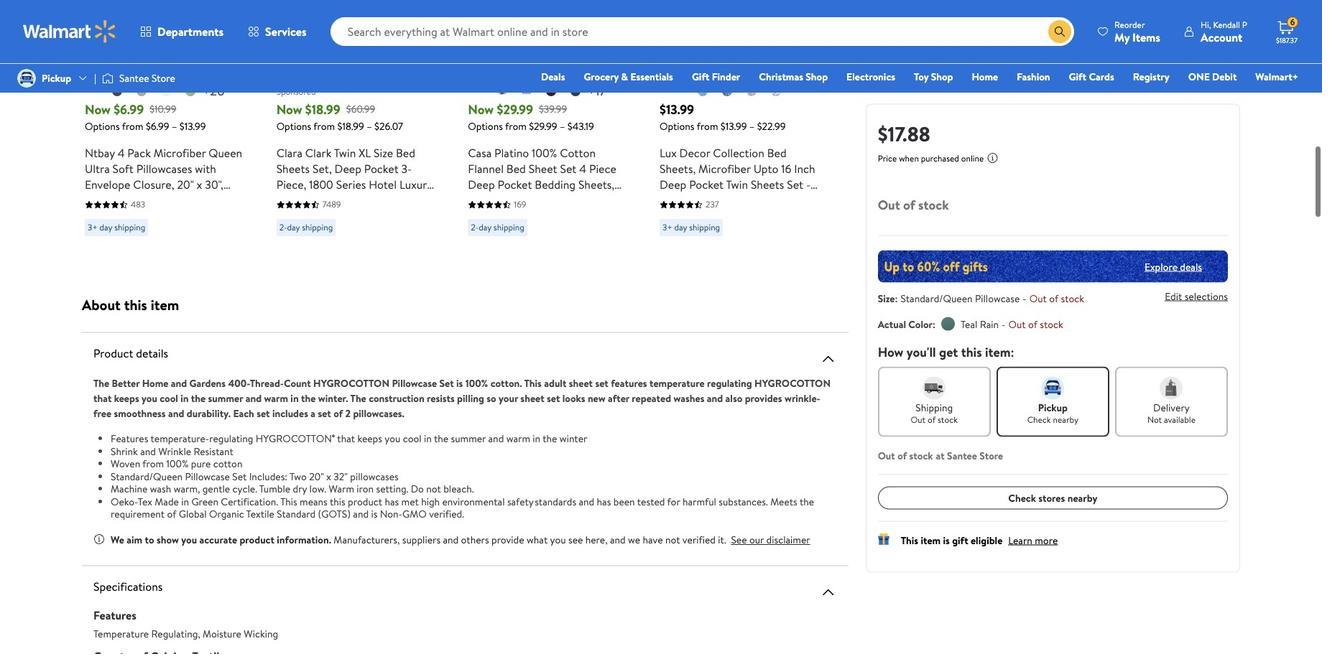 Task type: vqa. For each thing, say whether or not it's contained in the screenshot.
rightmost sheet
yes



Task type: describe. For each thing, give the bounding box(es) containing it.
clara
[[276, 145, 303, 161]]

edit
[[1165, 290, 1182, 304]]

100% inside the better home and gardens 400-thread-count hygrocotton pillowcase set is 100% cotton. this adult sheet set features temperature regulating hygrocotton that keeps you cool in the summer and warm in the winter. the construction resists pilling so your sheet set looks new after repeated washes and also provides wrinkle- free smoothness and durability. each set includes a set of 2 pillowcases.
[[465, 377, 488, 391]]

manufacturers,
[[334, 533, 400, 547]]

30",
[[205, 177, 223, 193]]

shipping for now $29.99
[[494, 221, 524, 234]]

set,
[[313, 161, 332, 177]]

options link for now $29.99
[[468, 45, 531, 74]]

set down adult
[[547, 392, 560, 406]]

home inside 'link'
[[972, 70, 998, 84]]

the down resists
[[434, 432, 449, 446]]

bedding
[[535, 177, 576, 193]]

cotton.
[[491, 377, 522, 391]]

walmart+ link
[[1249, 69, 1305, 85]]

and up temperature-
[[168, 407, 184, 421]]

set right a on the left bottom of the page
[[318, 407, 331, 421]]

temperature
[[650, 377, 705, 391]]

tex
[[138, 495, 152, 509]]

available
[[1164, 414, 1196, 426]]

size,
[[505, 193, 527, 208]]

this item is gift eligible learn more
[[901, 534, 1058, 548]]

4 shipping from the left
[[689, 221, 720, 234]]

winter
[[560, 432, 587, 446]]

grey check image
[[496, 86, 508, 97]]

that inside the better home and gardens 400-thread-count hygrocotton pillowcase set is 100% cotton. this adult sheet set features temperature regulating hygrocotton that keeps you cool in the summer and warm in the winter. the construction resists pilling so your sheet set looks new after repeated washes and also provides wrinkle- free smoothness and durability. each set includes a set of 2 pillowcases.
[[93, 392, 112, 406]]

this inside the better home and gardens 400-thread-count hygrocotton pillowcase set is 100% cotton. this adult sheet set features temperature regulating hygrocotton that keeps you cool in the summer and warm in the winter. the construction resists pilling so your sheet set looks new after repeated washes and also provides wrinkle- free smoothness and durability. each set includes a set of 2 pillowcases.
[[524, 377, 542, 391]]

400-
[[228, 377, 250, 391]]

smoke gray image
[[136, 86, 147, 97]]

environmental
[[442, 495, 505, 509]]

0 vertical spatial $29.99
[[497, 101, 533, 119]]

standard/queen inside features temperature-regulating hygrocotton® that keeps you cool in the summer and warm in the winter shrink and wrinkle resistant woven from 100% pure cotton standard/queen pillowcase set includes: two 20" x 32" pillowcases machine wash warm, gentle cycle. tumble dry low. warm iron setting. do not bleach. oeko-tex made in green certification. this means this product has met high environmental safety standards and has been tested for harmful substances. meets the requirement of global organic textile standard (gots) and is non-gmo verified.
[[111, 470, 183, 484]]

2 has from the left
[[597, 495, 611, 509]]

from inside $13.99 options from $13.99 – $22.99
[[697, 119, 718, 134]]

in right made
[[181, 495, 189, 509]]

the right meets
[[800, 495, 814, 509]]

of inside features temperature-regulating hygrocotton® that keeps you cool in the summer and warm in the winter shrink and wrinkle resistant woven from 100% pure cotton standard/queen pillowcase set includes: two 20" x 32" pillowcases machine wash warm, gentle cycle. tumble dry low. warm iron setting. do not bleach. oeko-tex made in green certification. this means this product has met high environmental safety standards and has been tested for harmful substances. meets the requirement of global organic textile standard (gots) and is non-gmo verified.
[[167, 507, 176, 522]]

my
[[1115, 29, 1130, 45]]

fashion
[[1017, 70, 1050, 84]]

about
[[82, 295, 121, 315]]

low.
[[309, 482, 326, 497]]

edit selections
[[1165, 290, 1228, 304]]

electronics
[[847, 70, 895, 84]]

and left gardens
[[171, 377, 187, 391]]

piece,
[[276, 177, 306, 193]]

platino
[[494, 145, 529, 161]]

ultra
[[85, 161, 110, 177]]

gift finder link
[[685, 69, 747, 85]]

sheets inside lux decor collection bed sheets, microfiber upto 16 inch deep pocket twin sheets set - floral, white
[[751, 177, 784, 193]]

upto
[[754, 161, 779, 177]]

$10.99
[[150, 102, 176, 116]]

deep inside clara clark twin xl size bed sheets set, deep pocket 3- piece, 1800 series hotel luxury soft microfiber, gray
[[335, 161, 361, 177]]

1 vertical spatial size
[[878, 292, 895, 306]]

one debit
[[1188, 70, 1237, 84]]

cool inside features temperature-regulating hygrocotton® that keeps you cool in the summer and warm in the winter shrink and wrinkle resistant woven from 100% pure cotton standard/queen pillowcase set includes: two 20" x 32" pillowcases machine wash warm, gentle cycle. tumble dry low. warm iron setting. do not bleach. oeko-tex made in green certification. this means this product has met high environmental safety standards and has been tested for harmful substances. meets the requirement of global organic textile standard (gots) and is non-gmo verified.
[[403, 432, 422, 446]]

count
[[284, 377, 311, 391]]

from inside now $6.99 $10.99 options from $6.99 – $13.99
[[122, 119, 143, 134]]

0 vertical spatial $6.99
[[114, 101, 144, 119]]

1 vertical spatial $29.99
[[529, 119, 557, 134]]

1 horizontal spatial the
[[350, 392, 366, 406]]

means
[[300, 495, 328, 509]]

7489
[[322, 198, 341, 211]]

standard
[[277, 507, 316, 522]]

out right rain
[[1009, 318, 1026, 332]]

been
[[614, 495, 635, 509]]

|
[[94, 71, 96, 85]]

Search search field
[[330, 17, 1074, 46]]

pocket inside clara clark twin xl size bed sheets set, deep pocket 3- piece, 1800 series hotel luxury soft microfiber, gray
[[364, 161, 399, 177]]

2 vertical spatial is
[[943, 534, 950, 548]]

shipping for now $18.99
[[302, 221, 333, 234]]

resistant
[[194, 444, 233, 459]]

lux
[[660, 145, 677, 161]]

3-
[[401, 161, 412, 177]]

shop for christmas shop
[[806, 70, 828, 84]]

sheets, inside casa platino 100% cotton flannel bed sheet set 4 piece deep pocket bedding sheets, queen size, linen
[[578, 177, 615, 193]]

taupe image
[[746, 86, 758, 97]]

and left 'we' at the bottom of the page
[[610, 533, 626, 547]]

1 vertical spatial sheet
[[521, 392, 544, 406]]

set inside the better home and gardens 400-thread-count hygrocotton pillowcase set is 100% cotton. this adult sheet set features temperature regulating hygrocotton that keeps you cool in the summer and warm in the winter. the construction resists pilling so your sheet set looks new after repeated washes and also provides wrinkle- free smoothness and durability. each set includes a set of 2 pillowcases.
[[439, 377, 454, 391]]

requirement
[[111, 507, 165, 522]]

pillowcases
[[350, 470, 399, 484]]

of down the when
[[903, 196, 915, 214]]

out up - out of stock
[[1030, 292, 1047, 306]]

– inside $13.99 options from $13.99 – $22.99
[[749, 119, 755, 134]]

harmful
[[683, 495, 716, 509]]

– inside sponsored now $18.99 $60.99 options from $18.99 – $26.07
[[367, 119, 372, 134]]

made
[[155, 495, 179, 509]]

100% inside features temperature-regulating hygrocotton® that keeps you cool in the summer and warm in the winter shrink and wrinkle resistant woven from 100% pure cotton standard/queen pillowcase set includes: two 20" x 32" pillowcases machine wash warm, gentle cycle. tumble dry low. warm iron setting. do not bleach. oeko-tex made in green certification. this means this product has met high environmental safety standards and has been tested for harmful substances. meets the requirement of global organic textile standard (gots) and is non-gmo verified.
[[166, 457, 189, 471]]

toy
[[914, 70, 929, 84]]

tumble
[[259, 482, 290, 497]]

intent image for delivery image
[[1160, 377, 1183, 400]]

check stores nearby
[[1008, 491, 1098, 506]]

series
[[336, 177, 366, 193]]

3+ day shipping for $6.99
[[88, 221, 145, 234]]

shipping for now $6.99
[[114, 221, 145, 234]]

4 inside casa platino 100% cotton flannel bed sheet set 4 piece deep pocket bedding sheets, queen size, linen
[[579, 161, 586, 177]]

- inside lux decor collection bed sheets, microfiber upto 16 inch deep pocket twin sheets set - floral, white
[[806, 177, 811, 193]]

2-day shipping for $29.99
[[471, 221, 524, 234]]

100% inside casa platino 100% cotton flannel bed sheet set 4 piece deep pocket bedding sheets, queen size, linen
[[532, 145, 557, 161]]

2
[[345, 407, 351, 421]]

0 vertical spatial pillowcase
[[975, 292, 1020, 306]]

1 horizontal spatial $6.99
[[146, 119, 169, 134]]

sage green image
[[184, 86, 196, 97]]

options down the search search field
[[671, 52, 712, 68]]

gift for gift finder
[[692, 70, 710, 84]]

of inside the better home and gardens 400-thread-count hygrocotton pillowcase set is 100% cotton. this adult sheet set features temperature regulating hygrocotton that keeps you cool in the summer and warm in the winter. the construction resists pilling so your sheet set looks new after repeated washes and also provides wrinkle- free smoothness and durability. each set includes a set of 2 pillowcases.
[[334, 407, 343, 421]]

sponsored now $18.99 $60.99 options from $18.99 – $26.07
[[276, 85, 403, 134]]

product
[[93, 346, 133, 361]]

0 horizontal spatial store
[[152, 71, 175, 85]]

and down so
[[488, 432, 504, 446]]

20" inside ntbay 4 pack microfiber queen ultra soft pillowcases with envelope closure, 20" x 30", black
[[177, 177, 194, 193]]

blue image
[[697, 86, 709, 97]]

grocery
[[584, 70, 619, 84]]

2 vertical spatial -
[[1002, 318, 1006, 332]]

santee store
[[119, 71, 175, 85]]

features
[[611, 377, 647, 391]]

hotel
[[369, 177, 397, 193]]

1 vertical spatial $18.99
[[337, 119, 364, 134]]

2 hygrocotton from the left
[[755, 377, 831, 391]]

check stores nearby button
[[878, 487, 1228, 510]]

and left 'others'
[[443, 533, 459, 547]]

this inside features temperature-regulating hygrocotton® that keeps you cool in the summer and warm in the winter shrink and wrinkle resistant woven from 100% pure cotton standard/queen pillowcase set includes: two 20" x 32" pillowcases machine wash warm, gentle cycle. tumble dry low. warm iron setting. do not bleach. oeko-tex made in green certification. this means this product has met high environmental safety standards and has been tested for harmful substances. meets the requirement of global organic textile standard (gots) and is non-gmo verified.
[[280, 495, 297, 509]]

deep inside casa platino 100% cotton flannel bed sheet set 4 piece deep pocket bedding sheets, queen size, linen
[[468, 177, 495, 193]]

gift cards link
[[1063, 69, 1121, 85]]

of down the 'up to sixty percent off deals. shop now.' image
[[1049, 292, 1059, 306]]

cool inside the better home and gardens 400-thread-count hygrocotton pillowcase set is 100% cotton. this adult sheet set features temperature regulating hygrocotton that keeps you cool in the summer and warm in the winter. the construction resists pilling so your sheet set looks new after repeated washes and also provides wrinkle- free smoothness and durability. each set includes a set of 2 pillowcases.
[[160, 392, 178, 406]]

day for now $6.99
[[100, 221, 112, 234]]

0 horizontal spatial this
[[124, 295, 147, 315]]

1 vertical spatial item
[[921, 534, 941, 548]]

that inside features temperature-regulating hygrocotton® that keeps you cool in the summer and warm in the winter shrink and wrinkle resistant woven from 100% pure cotton standard/queen pillowcase set includes: two 20" x 32" pillowcases machine wash warm, gentle cycle. tumble dry low. warm iron setting. do not bleach. oeko-tex made in green certification. this means this product has met high environmental safety standards and has been tested for harmful substances. meets the requirement of global organic textile standard (gots) and is non-gmo verified.
[[337, 432, 355, 446]]

1 horizontal spatial not
[[665, 533, 680, 547]]

nearby for check stores nearby
[[1068, 491, 1098, 506]]

and down iron
[[353, 507, 369, 522]]

check inside pickup check nearby
[[1027, 414, 1051, 426]]

pillowcase inside the better home and gardens 400-thread-count hygrocotton pillowcase set is 100% cotton. this adult sheet set features temperature regulating hygrocotton that keeps you cool in the summer and warm in the winter. the construction resists pilling so your sheet set looks new after repeated washes and also provides wrinkle- free smoothness and durability. each set includes a set of 2 pillowcases.
[[392, 377, 437, 391]]

features temperature regulating, moisture wicking
[[93, 608, 278, 641]]

gift cards
[[1069, 70, 1114, 84]]

pillowcases
[[136, 161, 192, 177]]

3+ for $6.99
[[88, 221, 97, 234]]

options up the grey check 'image'
[[480, 52, 520, 68]]

selections
[[1185, 290, 1228, 304]]

of left the at
[[898, 449, 907, 463]]

stores
[[1039, 491, 1065, 506]]

gift finder
[[692, 70, 740, 84]]

our
[[749, 533, 764, 547]]

1 vertical spatial store
[[980, 449, 1003, 463]]

2 vertical spatial this
[[901, 534, 918, 548]]

0 vertical spatial $18.99
[[305, 101, 340, 119]]

now inside sponsored now $18.99 $60.99 options from $18.99 – $26.07
[[276, 101, 302, 119]]

set inside casa platino 100% cotton flannel bed sheet set 4 piece deep pocket bedding sheets, queen size, linen
[[560, 161, 577, 177]]

1 vertical spatial santee
[[947, 449, 977, 463]]

sheets, inside lux decor collection bed sheets, microfiber upto 16 inch deep pocket twin sheets set - floral, white
[[660, 161, 696, 177]]

2-day shipping for now
[[279, 221, 333, 234]]

3+ day shipping for options
[[663, 221, 720, 234]]

decor
[[680, 145, 710, 161]]

p
[[1242, 18, 1247, 31]]

this inside features temperature-regulating hygrocotton® that keeps you cool in the summer and warm in the winter shrink and wrinkle resistant woven from 100% pure cotton standard/queen pillowcase set includes: two 20" x 32" pillowcases machine wash warm, gentle cycle. tumble dry low. warm iron setting. do not bleach. oeko-tex made in green certification. this means this product has met high environmental safety standards and has been tested for harmful substances. meets the requirement of global organic textile standard (gots) and is non-gmo verified.
[[330, 495, 345, 509]]

x inside features temperature-regulating hygrocotton® that keeps you cool in the summer and warm in the winter shrink and wrinkle resistant woven from 100% pure cotton standard/queen pillowcase set includes: two 20" x 32" pillowcases machine wash warm, gentle cycle. tumble dry low. warm iron setting. do not bleach. oeko-tex made in green certification. this means this product has met high environmental safety standards and has been tested for harmful substances. meets the requirement of global organic textile standard (gots) and is non-gmo verified.
[[326, 470, 331, 484]]

set inside features temperature-regulating hygrocotton® that keeps you cool in the summer and warm in the winter shrink and wrinkle resistant woven from 100% pure cotton standard/queen pillowcase set includes: two 20" x 32" pillowcases machine wash warm, gentle cycle. tumble dry low. warm iron setting. do not bleach. oeko-tex made in green certification. this means this product has met high environmental safety standards and has been tested for harmful substances. meets the requirement of global organic textile standard (gots) and is non-gmo verified.
[[232, 470, 247, 484]]

4 options link from the left
[[660, 45, 723, 74]]

thread-
[[250, 377, 284, 391]]

in down resists
[[424, 432, 432, 446]]

from inside sponsored now $18.99 $60.99 options from $18.99 – $26.07
[[314, 119, 335, 134]]

out of stock at santee store
[[878, 449, 1003, 463]]

walmart image
[[23, 20, 116, 43]]

flannel
[[468, 161, 504, 177]]

pocket inside casa platino 100% cotton flannel bed sheet set 4 piece deep pocket bedding sheets, queen size, linen
[[498, 177, 532, 193]]

1 has from the left
[[385, 495, 399, 509]]

white image
[[771, 86, 782, 97]]

from inside 'now $29.99 $39.99 options from $29.99 – $43.19'
[[505, 119, 527, 134]]

2 horizontal spatial this
[[961, 343, 982, 361]]

4 inside ntbay 4 pack microfiber queen ultra soft pillowcases with envelope closure, 20" x 30", black
[[118, 145, 125, 161]]

verified
[[683, 533, 716, 547]]

keeps inside features temperature-regulating hygrocotton® that keeps you cool in the summer and warm in the winter shrink and wrinkle resistant woven from 100% pure cotton standard/queen pillowcase set includes: two 20" x 32" pillowcases machine wash warm, gentle cycle. tumble dry low. warm iron setting. do not bleach. oeko-tex made in green certification. this means this product has met high environmental safety standards and has been tested for harmful substances. meets the requirement of global organic textile standard (gots) and is non-gmo verified.
[[357, 432, 382, 446]]

teal
[[961, 318, 978, 332]]

237
[[706, 198, 719, 211]]

twin inside clara clark twin xl size bed sheets set, deep pocket 3- piece, 1800 series hotel luxury soft microfiber, gray
[[334, 145, 356, 161]]

one debit link
[[1182, 69, 1243, 85]]

and right shrink
[[140, 444, 156, 459]]

regulating inside features temperature-regulating hygrocotton® that keeps you cool in the summer and warm in the winter shrink and wrinkle resistant woven from 100% pure cotton standard/queen pillowcase set includes: two 20" x 32" pillowcases machine wash warm, gentle cycle. tumble dry low. warm iron setting. do not bleach. oeko-tex made in green certification. this means this product has met high environmental safety standards and has been tested for harmful substances. meets the requirement of global organic textile standard (gots) and is non-gmo verified.
[[209, 432, 253, 446]]

1 horizontal spatial $13.99
[[660, 101, 694, 119]]

actual
[[878, 318, 906, 332]]

day for now $29.99
[[479, 221, 492, 234]]

product group containing +17
[[468, 0, 628, 242]]

construction
[[369, 392, 424, 406]]

– inside 'now $29.99 $39.99 options from $29.99 – $43.19'
[[560, 119, 565, 134]]

home link
[[965, 69, 1005, 85]]

do
[[411, 482, 424, 497]]

microfiber inside lux decor collection bed sheets, microfiber upto 16 inch deep pocket twin sheets set - floral, white
[[699, 161, 751, 177]]

includes
[[272, 407, 308, 421]]

$39.99
[[539, 102, 567, 116]]

grocery & essentials
[[584, 70, 673, 84]]

for
[[667, 495, 680, 509]]

woven
[[111, 457, 140, 471]]

in left winter
[[533, 432, 540, 446]]

intent image for pickup image
[[1041, 377, 1064, 400]]

deep inside lux decor collection bed sheets, microfiber upto 16 inch deep pocket twin sheets set - floral, white
[[660, 177, 686, 193]]

out left the at
[[878, 449, 895, 463]]



Task type: locate. For each thing, give the bounding box(es) containing it.
store up ivory icon
[[152, 71, 175, 85]]

1 horizontal spatial  image
[[102, 71, 114, 86]]

1 horizontal spatial this
[[330, 495, 345, 509]]

1 horizontal spatial x
[[326, 470, 331, 484]]

now for now $29.99
[[468, 101, 494, 119]]

gmo
[[402, 507, 427, 522]]

20" right two
[[309, 470, 324, 484]]

collection
[[713, 145, 765, 161]]

0 horizontal spatial gift
[[692, 70, 710, 84]]

Walmart Site-Wide search field
[[330, 17, 1074, 46]]

- up - out of stock
[[1023, 292, 1027, 306]]

options link up sponsored
[[276, 45, 340, 74]]

4
[[118, 145, 125, 161], [579, 161, 586, 177]]

christmas shop link
[[753, 69, 834, 85]]

$13.99
[[660, 101, 694, 119], [180, 119, 206, 134], [721, 119, 747, 134]]

includes:
[[249, 470, 288, 484]]

0 horizontal spatial cool
[[160, 392, 178, 406]]

nearby right stores
[[1068, 491, 1098, 506]]

2 horizontal spatial $13.99
[[721, 119, 747, 134]]

 image for pickup
[[17, 69, 36, 88]]

casa platino 100% cotton flannel bed sheet set 4 piece deep pocket bedding sheets, queen size, linen
[[468, 145, 616, 208]]

nearby inside button
[[1068, 491, 1098, 506]]

4 product group from the left
[[660, 0, 820, 242]]

repeated
[[632, 392, 671, 406]]

1 horizontal spatial 3+ day shipping
[[663, 221, 720, 234]]

that
[[93, 392, 112, 406], [337, 432, 355, 446]]

search icon image
[[1054, 26, 1066, 37]]

0 horizontal spatial not
[[426, 482, 441, 497]]

2 gift from the left
[[1069, 70, 1087, 84]]

1 horizontal spatial 2-day shipping
[[471, 221, 524, 234]]

check
[[1027, 414, 1051, 426], [1008, 491, 1036, 506]]

2 shipping from the left
[[302, 221, 333, 234]]

0 horizontal spatial microfiber
[[154, 145, 206, 161]]

item left gift at the right bottom of page
[[921, 534, 941, 548]]

0 horizontal spatial soft
[[112, 161, 134, 177]]

 image for santee store
[[102, 71, 114, 86]]

2 options link from the left
[[276, 45, 340, 74]]

to
[[145, 533, 154, 547]]

0 horizontal spatial 2-day shipping
[[279, 221, 333, 234]]

one
[[1188, 70, 1210, 84]]

0 horizontal spatial santee
[[119, 71, 149, 85]]

product group containing $13.99
[[660, 0, 820, 242]]

– inside now $6.99 $10.99 options from $6.99 – $13.99
[[172, 119, 177, 134]]

1 horizontal spatial item
[[921, 534, 941, 548]]

bleach.
[[444, 482, 474, 497]]

the left winter
[[543, 432, 557, 446]]

2- down flannel
[[471, 221, 479, 234]]

regulating inside the better home and gardens 400-thread-count hygrocotton pillowcase set is 100% cotton. this adult sheet set features temperature regulating hygrocotton that keeps you cool in the summer and warm in the winter. the construction resists pilling so your sheet set looks new after repeated washes and also provides wrinkle- free smoothness and durability. each set includes a set of 2 pillowcases.
[[707, 377, 752, 391]]

check inside check stores nearby button
[[1008, 491, 1036, 506]]

options link up the grey check 'image'
[[468, 45, 531, 74]]

debit
[[1212, 70, 1237, 84]]

from inside features temperature-regulating hygrocotton® that keeps you cool in the summer and warm in the winter shrink and wrinkle resistant woven from 100% pure cotton standard/queen pillowcase set includes: two 20" x 32" pillowcases machine wash warm, gentle cycle. tumble dry low. warm iron setting. do not bleach. oeko-tex made in green certification. this means this product has met high environmental safety standards and has been tested for harmful substances. meets the requirement of global organic textile standard (gots) and is non-gmo verified.
[[143, 457, 164, 471]]

available in additional 17 variants element
[[588, 82, 606, 100]]

options inside now $6.99 $10.99 options from $6.99 – $13.99
[[85, 119, 120, 134]]

3 shipping from the left
[[494, 221, 524, 234]]

options inside 'now $29.99 $39.99 options from $29.99 – $43.19'
[[468, 119, 503, 134]]

day for now $18.99
[[287, 221, 300, 234]]

sheets inside clara clark twin xl size bed sheets set, deep pocket 3- piece, 1800 series hotel luxury soft microfiber, gray
[[276, 161, 310, 177]]

3+ for options
[[663, 221, 672, 234]]

pack
[[127, 145, 151, 161]]

gift up the blue icon
[[692, 70, 710, 84]]

qutarefoil image
[[521, 86, 532, 97]]

of inside shipping out of stock
[[928, 414, 936, 426]]

microfiber inside ntbay 4 pack microfiber queen ultra soft pillowcases with envelope closure, 20" x 30", black
[[154, 145, 206, 161]]

0 vertical spatial x
[[197, 177, 202, 193]]

now inside now $6.99 $10.99 options from $6.99 – $13.99
[[85, 101, 111, 119]]

0 vertical spatial regulating
[[707, 377, 752, 391]]

0 vertical spatial warm
[[264, 392, 288, 406]]

3 product group from the left
[[468, 0, 628, 242]]

3+ day shipping down '237'
[[663, 221, 720, 234]]

gift left cards in the top of the page
[[1069, 70, 1087, 84]]

2 3+ from the left
[[663, 221, 672, 234]]

0 vertical spatial pickup
[[42, 71, 71, 85]]

cool up smoothness
[[160, 392, 178, 406]]

kendall
[[1213, 18, 1240, 31]]

details
[[136, 346, 168, 361]]

features up temperature
[[93, 608, 136, 623]]

product group containing +20
[[85, 0, 245, 242]]

0 horizontal spatial -
[[806, 177, 811, 193]]

0 horizontal spatial is
[[371, 507, 378, 522]]

size inside clara clark twin xl size bed sheets set, deep pocket 3- piece, 1800 series hotel luxury soft microfiber, gray
[[374, 145, 393, 161]]

now $29.99 $39.99 options from $29.99 – $43.19
[[468, 101, 594, 134]]

options up sponsored
[[288, 52, 328, 68]]

of right rain
[[1028, 318, 1038, 332]]

smoothness
[[114, 407, 166, 421]]

you inside the better home and gardens 400-thread-count hygrocotton pillowcase set is 100% cotton. this adult sheet set features temperature regulating hygrocotton that keeps you cool in the summer and warm in the winter. the construction resists pilling so your sheet set looks new after repeated washes and also provides wrinkle- free smoothness and durability. each set includes a set of 2 pillowcases.
[[142, 392, 157, 406]]

teal rain
[[961, 318, 999, 332]]

wicking
[[244, 627, 278, 641]]

provide
[[492, 533, 524, 547]]

check left stores
[[1008, 491, 1036, 506]]

out inside shipping out of stock
[[911, 414, 926, 426]]

you right show on the bottom
[[181, 533, 197, 547]]

and up each on the left
[[245, 392, 262, 406]]

2 – from the left
[[367, 119, 372, 134]]

casa platino 100% cotton flannel bed sheet set 4 piece deep pocket bedding sheets, queen size, linen image
[[468, 0, 602, 63]]

1 vertical spatial $6.99
[[146, 119, 169, 134]]

0 horizontal spatial 100%
[[166, 457, 189, 471]]

0 horizontal spatial summer
[[208, 392, 243, 406]]

bed left 'sheet'
[[507, 161, 526, 177]]

– down $10.99
[[172, 119, 177, 134]]

1 vertical spatial :
[[933, 318, 936, 332]]

1 horizontal spatial 3+
[[663, 221, 672, 234]]

sheets left inch
[[751, 177, 784, 193]]

soft inside ntbay 4 pack microfiber queen ultra soft pillowcases with envelope closure, 20" x 30", black
[[112, 161, 134, 177]]

is left non-
[[371, 507, 378, 522]]

queen inside ntbay 4 pack microfiber queen ultra soft pillowcases with envelope closure, 20" x 30", black
[[209, 145, 242, 161]]

pickup check nearby
[[1027, 401, 1079, 426]]

0 vertical spatial this
[[524, 377, 542, 391]]

pickup inside pickup check nearby
[[1038, 401, 1068, 415]]

queen inside casa platino 100% cotton flannel bed sheet set 4 piece deep pocket bedding sheets, queen size, linen
[[468, 193, 502, 208]]

1 hygrocotton from the left
[[313, 377, 390, 391]]

2 horizontal spatial now
[[468, 101, 494, 119]]

1 product group from the left
[[85, 0, 245, 242]]

regulating up cotton
[[209, 432, 253, 446]]

set right gentle
[[232, 470, 247, 484]]

0 horizontal spatial :
[[895, 292, 898, 306]]

dark gray image
[[111, 86, 123, 97]]

2 2-day shipping from the left
[[471, 221, 524, 234]]

this right get
[[961, 343, 982, 361]]

2 day from the left
[[287, 221, 300, 234]]

2- for now $29.99
[[471, 221, 479, 234]]

nearby inside pickup check nearby
[[1053, 414, 1079, 426]]

pickup down intent image for pickup
[[1038, 401, 1068, 415]]

is left gift at the right bottom of page
[[943, 534, 950, 548]]

100% left pure
[[166, 457, 189, 471]]

product group
[[85, 0, 245, 242], [276, 0, 436, 242], [468, 0, 628, 242], [660, 0, 820, 242]]

up to sixty percent off deals. shop now. image
[[878, 251, 1228, 283]]

product down pillowcases
[[348, 495, 382, 509]]

bed down the $26.07
[[396, 145, 415, 161]]

1 3+ day shipping from the left
[[88, 221, 145, 234]]

2 horizontal spatial this
[[901, 534, 918, 548]]

keeps down "pillowcases."
[[357, 432, 382, 446]]

2 horizontal spatial pocket
[[689, 177, 724, 193]]

0 horizontal spatial queen
[[209, 145, 242, 161]]

shipping down 169
[[494, 221, 524, 234]]

out of stock
[[878, 196, 949, 214]]

set inside lux decor collection bed sheets, microfiber upto 16 inch deep pocket twin sheets set - floral, white
[[787, 177, 803, 193]]

1 vertical spatial that
[[337, 432, 355, 446]]

is inside features temperature-regulating hygrocotton® that keeps you cool in the summer and warm in the winter shrink and wrinkle resistant woven from 100% pure cotton standard/queen pillowcase set includes: two 20" x 32" pillowcases machine wash warm, gentle cycle. tumble dry low. warm iron setting. do not bleach. oeko-tex made in green certification. this means this product has met high environmental safety standards and has been tested for harmful substances. meets the requirement of global organic textile standard (gots) and is non-gmo verified.
[[371, 507, 378, 522]]

1 horizontal spatial standard/queen
[[901, 292, 973, 306]]

0 vertical spatial twin
[[334, 145, 356, 161]]

1 vertical spatial product
[[240, 533, 274, 547]]

1 3+ from the left
[[88, 221, 97, 234]]

bed inside casa platino 100% cotton flannel bed sheet set 4 piece deep pocket bedding sheets, queen size, linen
[[507, 161, 526, 177]]

summer inside features temperature-regulating hygrocotton® that keeps you cool in the summer and warm in the winter shrink and wrinkle resistant woven from 100% pure cotton standard/queen pillowcase set includes: two 20" x 32" pillowcases machine wash warm, gentle cycle. tumble dry low. warm iron setting. do not bleach. oeko-tex made in green certification. this means this product has met high environmental safety standards and has been tested for harmful substances. meets the requirement of global organic textile standard (gots) and is non-gmo verified.
[[451, 432, 486, 446]]

you up smoothness
[[142, 392, 157, 406]]

pillowcase inside features temperature-regulating hygrocotton® that keeps you cool in the summer and warm in the winter shrink and wrinkle resistant woven from 100% pure cotton standard/queen pillowcase set includes: two 20" x 32" pillowcases machine wash warm, gentle cycle. tumble dry low. warm iron setting. do not bleach. oeko-tex made in green certification. this means this product has met high environmental safety standards and has been tested for harmful substances. meets the requirement of global organic textile standard (gots) and is non-gmo verified.
[[185, 470, 230, 484]]

1 vertical spatial this
[[961, 343, 982, 361]]

0 horizontal spatial product
[[240, 533, 274, 547]]

2 shop from the left
[[931, 70, 953, 84]]

4 – from the left
[[749, 119, 755, 134]]

1 horizontal spatial twin
[[726, 177, 748, 193]]

organic
[[209, 507, 244, 522]]

pillowcase
[[975, 292, 1020, 306], [392, 377, 437, 391], [185, 470, 230, 484]]

not inside features temperature-regulating hygrocotton® that keeps you cool in the summer and warm in the winter shrink and wrinkle resistant woven from 100% pure cotton standard/queen pillowcase set includes: two 20" x 32" pillowcases machine wash warm, gentle cycle. tumble dry low. warm iron setting. do not bleach. oeko-tex made in green certification. this means this product has met high environmental safety standards and has been tested for harmful substances. meets the requirement of global organic textile standard (gots) and is non-gmo verified.
[[426, 482, 441, 497]]

from up decor
[[697, 119, 718, 134]]

0 horizontal spatial that
[[93, 392, 112, 406]]

features inside features temperature regulating, moisture wicking
[[93, 608, 136, 623]]

product group containing now $18.99
[[276, 0, 436, 242]]

home left the fashion
[[972, 70, 998, 84]]

microfiber up white
[[699, 161, 751, 177]]

pillowcases.
[[353, 407, 405, 421]]

1 shipping from the left
[[114, 221, 145, 234]]

dry
[[293, 482, 307, 497]]

home inside the better home and gardens 400-thread-count hygrocotton pillowcase set is 100% cotton. this adult sheet set features temperature regulating hygrocotton that keeps you cool in the summer and warm in the winter. the construction resists pilling so your sheet set looks new after repeated washes and also provides wrinkle- free smoothness and durability. each set includes a set of 2 pillowcases.
[[142, 377, 169, 391]]

1 horizontal spatial pickup
[[1038, 401, 1068, 415]]

warm inside features temperature-regulating hygrocotton® that keeps you cool in the summer and warm in the winter shrink and wrinkle resistant woven from 100% pure cotton standard/queen pillowcase set includes: two 20" x 32" pillowcases machine wash warm, gentle cycle. tumble dry low. warm iron setting. do not bleach. oeko-tex made in green certification. this means this product has met high environmental safety standards and has been tested for harmful substances. meets the requirement of global organic textile standard (gots) and is non-gmo verified.
[[506, 432, 530, 446]]

options inside $13.99 options from $13.99 – $22.99
[[660, 119, 695, 134]]

1 vertical spatial queen
[[468, 193, 502, 208]]

1 now from the left
[[85, 101, 111, 119]]

gentle
[[202, 482, 230, 497]]

2 vertical spatial this
[[330, 495, 345, 509]]

1 horizontal spatial home
[[972, 70, 998, 84]]

2 horizontal spatial is
[[943, 534, 950, 548]]

 image down walmart image
[[17, 69, 36, 88]]

1 vertical spatial -
[[1023, 292, 1027, 306]]

1 shop from the left
[[806, 70, 828, 84]]

pickup for pickup check nearby
[[1038, 401, 1068, 415]]

2 now from the left
[[276, 101, 302, 119]]

item
[[151, 295, 179, 315], [921, 534, 941, 548]]

cotton
[[213, 457, 242, 471]]

regulating
[[707, 377, 752, 391], [209, 432, 253, 446]]

0 vertical spatial is
[[456, 377, 463, 391]]

0 horizontal spatial standard/queen
[[111, 470, 183, 484]]

$13.99 down essentials
[[660, 101, 694, 119]]

0 vertical spatial sheet
[[569, 377, 593, 391]]

x inside ntbay 4 pack microfiber queen ultra soft pillowcases with envelope closure, 20" x 30", black
[[197, 177, 202, 193]]

options link up the blue icon
[[660, 45, 723, 74]]

shipping down "7489"
[[302, 221, 333, 234]]

is inside the better home and gardens 400-thread-count hygrocotton pillowcase set is 100% cotton. this adult sheet set features temperature regulating hygrocotton that keeps you cool in the summer and warm in the winter. the construction resists pilling so your sheet set looks new after repeated washes and also provides wrinkle- free smoothness and durability. each set includes a set of 2 pillowcases.
[[456, 377, 463, 391]]

now inside 'now $29.99 $39.99 options from $29.99 – $43.19'
[[468, 101, 494, 119]]

0 horizontal spatial x
[[197, 177, 202, 193]]

$13.99 inside now $6.99 $10.99 options from $6.99 – $13.99
[[180, 119, 206, 134]]

0 vertical spatial item
[[151, 295, 179, 315]]

certification.
[[221, 495, 278, 509]]

cool
[[160, 392, 178, 406], [403, 432, 422, 446]]

pocket inside lux decor collection bed sheets, microfiber upto 16 inch deep pocket twin sheets set - floral, white
[[689, 177, 724, 193]]

1 2-day shipping from the left
[[279, 221, 333, 234]]

1 options link from the left
[[85, 45, 148, 74]]

4 day from the left
[[674, 221, 687, 234]]

0 horizontal spatial the
[[93, 377, 109, 391]]

see
[[731, 533, 747, 547]]

3 options link from the left
[[468, 45, 531, 74]]

cool down "pillowcases."
[[403, 432, 422, 446]]

after
[[608, 392, 629, 406]]

nearby down intent image for pickup
[[1053, 414, 1079, 426]]

the down gardens
[[191, 392, 206, 406]]

bed for $39.99
[[507, 161, 526, 177]]

free
[[93, 407, 111, 421]]

set right upto
[[787, 177, 803, 193]]

now down sponsored
[[276, 101, 302, 119]]

looks
[[562, 392, 585, 406]]

grocery & essentials link
[[577, 69, 680, 85]]

2 2- from the left
[[471, 221, 479, 234]]

1 horizontal spatial bed
[[507, 161, 526, 177]]

day down flannel
[[479, 221, 492, 234]]

: up "how you'll get this item:"
[[933, 318, 936, 332]]

lux decor collection bed sheets, microfiber upto 16 inch deep pocket twin sheets set - floral, white image
[[660, 0, 793, 63]]

pocket up 169
[[498, 177, 532, 193]]

estate blue image
[[570, 86, 581, 97]]

0 horizontal spatial keeps
[[114, 392, 139, 406]]

twin inside lux decor collection bed sheets, microfiber upto 16 inch deep pocket twin sheets set - floral, white
[[726, 177, 748, 193]]

gifting made easy image
[[878, 534, 889, 545]]

0 vertical spatial the
[[93, 377, 109, 391]]

1 vertical spatial x
[[326, 470, 331, 484]]

you
[[142, 392, 157, 406], [385, 432, 401, 446], [181, 533, 197, 547], [550, 533, 566, 547]]

$6.99 down $10.99
[[146, 119, 169, 134]]

$29.99 down $39.99
[[529, 119, 557, 134]]

sheets left set,
[[276, 161, 310, 177]]

product details image
[[820, 351, 837, 368]]

microfiber right pack
[[154, 145, 206, 161]]

- right 16 on the right of page
[[806, 177, 811, 193]]

piece
[[589, 161, 616, 177]]

set
[[560, 161, 577, 177], [787, 177, 803, 193], [439, 377, 454, 391], [232, 470, 247, 484]]

you inside features temperature-regulating hygrocotton® that keeps you cool in the summer and warm in the winter shrink and wrinkle resistant woven from 100% pure cotton standard/queen pillowcase set includes: two 20" x 32" pillowcases machine wash warm, gentle cycle. tumble dry low. warm iron setting. do not bleach. oeko-tex made in green certification. this means this product has met high environmental safety standards and has been tested for harmful substances. meets the requirement of global organic textile standard (gots) and is non-gmo verified.
[[385, 432, 401, 446]]

shop inside toy shop link
[[931, 70, 953, 84]]

available in additional 20 variants element
[[202, 82, 225, 100]]

intent image for shipping image
[[923, 377, 946, 400]]

ntbay 4 pack microfiber queen ultra soft pillowcases with envelope closure, 20" x 30", black image
[[85, 0, 218, 63]]

about this item
[[82, 295, 179, 315]]

reorder
[[1115, 18, 1145, 31]]

in down count
[[291, 392, 299, 406]]

1 2- from the left
[[279, 221, 287, 234]]

1 horizontal spatial cool
[[403, 432, 422, 446]]

2 product group from the left
[[276, 0, 436, 242]]

options inside sponsored now $18.99 $60.99 options from $18.99 – $26.07
[[276, 119, 311, 134]]

 image right "|"
[[102, 71, 114, 86]]

floral,
[[660, 193, 691, 208]]

from up pack
[[122, 119, 143, 134]]

queen left the size,
[[468, 193, 502, 208]]

+17
[[588, 82, 606, 100]]

2 horizontal spatial -
[[1023, 292, 1027, 306]]

wrinkle
[[158, 444, 191, 459]]

shop inside christmas shop link
[[806, 70, 828, 84]]

see
[[568, 533, 583, 547]]

100%
[[532, 145, 557, 161], [465, 377, 488, 391], [166, 457, 189, 471]]

2- for now $18.99
[[279, 221, 287, 234]]

options
[[96, 52, 137, 68], [288, 52, 328, 68], [480, 52, 520, 68], [671, 52, 712, 68], [85, 119, 120, 134], [276, 119, 311, 134], [468, 119, 503, 134], [660, 119, 695, 134]]

0 vertical spatial cool
[[160, 392, 178, 406]]

0 horizontal spatial this
[[280, 495, 297, 509]]

in up durability.
[[181, 392, 189, 406]]

provides
[[745, 392, 782, 406]]

1 vertical spatial cool
[[403, 432, 422, 446]]

0 horizontal spatial  image
[[17, 69, 36, 88]]

bed inside clara clark twin xl size bed sheets set, deep pocket 3- piece, 1800 series hotel luxury soft microfiber, gray
[[396, 145, 415, 161]]

verified.
[[429, 507, 464, 522]]

that down the 2
[[337, 432, 355, 446]]

2 horizontal spatial deep
[[660, 177, 686, 193]]

more
[[1035, 534, 1058, 548]]

toy shop
[[914, 70, 953, 84]]

out down price
[[878, 196, 900, 214]]

0 horizontal spatial pocket
[[364, 161, 399, 177]]

gift for gift cards
[[1069, 70, 1087, 84]]

and left also
[[707, 392, 723, 406]]

soft left '1800'
[[276, 193, 298, 208]]

of
[[903, 196, 915, 214], [1049, 292, 1059, 306], [1028, 318, 1038, 332], [334, 407, 343, 421], [928, 414, 936, 426], [898, 449, 907, 463], [167, 507, 176, 522]]

navy blue image
[[722, 86, 733, 97]]

1 vertical spatial summer
[[451, 432, 486, 446]]

tested
[[637, 495, 665, 509]]

we
[[111, 533, 124, 547]]

adult
[[544, 377, 567, 391]]

options up ntbay
[[85, 119, 120, 134]]

pickup for pickup
[[42, 71, 71, 85]]

2 horizontal spatial pillowcase
[[975, 292, 1020, 306]]

not right have
[[665, 533, 680, 547]]

now for now $6.99
[[85, 101, 111, 119]]

6
[[1290, 16, 1295, 28]]

1 horizontal spatial 20"
[[309, 470, 324, 484]]

1 vertical spatial keeps
[[357, 432, 382, 446]]

warm
[[264, 392, 288, 406], [506, 432, 530, 446]]

1 horizontal spatial santee
[[947, 449, 977, 463]]

of down the 'intent image for shipping'
[[928, 414, 936, 426]]

clara clark twin xl size bed sheets set, deep pocket 3-piece, 1800 series hotel luxury soft microfiber, gray image
[[276, 0, 410, 63]]

0 horizontal spatial sheet
[[521, 392, 544, 406]]

registry link
[[1127, 69, 1176, 85]]

shop right 'christmas'
[[806, 70, 828, 84]]

product inside features temperature-regulating hygrocotton® that keeps you cool in the summer and warm in the winter shrink and wrinkle resistant woven from 100% pure cotton standard/queen pillowcase set includes: two 20" x 32" pillowcases machine wash warm, gentle cycle. tumble dry low. warm iron setting. do not bleach. oeko-tex made in green certification. this means this product has met high environmental safety standards and has been tested for harmful substances. meets the requirement of global organic textile standard (gots) and is non-gmo verified.
[[348, 495, 382, 509]]

0 vertical spatial soft
[[112, 161, 134, 177]]

bed for $18.99
[[396, 145, 415, 161]]

1 horizontal spatial summer
[[451, 432, 486, 446]]

you left see
[[550, 533, 566, 547]]

3+ down black
[[88, 221, 97, 234]]

0 vertical spatial not
[[426, 482, 441, 497]]

hi,
[[1201, 18, 1211, 31]]

luxury
[[399, 177, 433, 193]]

1 horizontal spatial that
[[337, 432, 355, 446]]

warm inside the better home and gardens 400-thread-count hygrocotton pillowcase set is 100% cotton. this adult sheet set features temperature regulating hygrocotton that keeps you cool in the summer and warm in the winter. the construction resists pilling so your sheet set looks new after repeated washes and also provides wrinkle- free smoothness and durability. each set includes a set of 2 pillowcases.
[[264, 392, 288, 406]]

0 horizontal spatial pickup
[[42, 71, 71, 85]]

– left $22.99
[[749, 119, 755, 134]]

2-day shipping down 169
[[471, 221, 524, 234]]

bed
[[396, 145, 415, 161], [767, 145, 787, 161], [507, 161, 526, 177]]

specifications image
[[820, 584, 837, 601]]

20" inside features temperature-regulating hygrocotton® that keeps you cool in the summer and warm in the winter shrink and wrinkle resistant woven from 100% pure cotton standard/queen pillowcase set includes: two 20" x 32" pillowcases machine wash warm, gentle cycle. tumble dry low. warm iron setting. do not bleach. oeko-tex made in green certification. this means this product has met high environmental safety standards and has been tested for harmful substances. meets the requirement of global organic textile standard (gots) and is non-gmo verified.
[[309, 470, 324, 484]]

aim
[[127, 533, 142, 547]]

also
[[725, 392, 743, 406]]

3 day from the left
[[479, 221, 492, 234]]

nearby for pickup check nearby
[[1053, 414, 1079, 426]]

set right each on the left
[[257, 407, 270, 421]]

1 horizontal spatial shop
[[931, 70, 953, 84]]

summer
[[208, 392, 243, 406], [451, 432, 486, 446]]

1 horizontal spatial this
[[524, 377, 542, 391]]

3 – from the left
[[560, 119, 565, 134]]

shrink
[[111, 444, 138, 459]]

the
[[93, 377, 109, 391], [350, 392, 366, 406]]

1 horizontal spatial pillowcase
[[392, 377, 437, 391]]

hygrocotton up wrinkle-
[[755, 377, 831, 391]]

and left been
[[579, 495, 594, 509]]

when
[[899, 152, 919, 165]]

microfiber,
[[300, 193, 355, 208]]

features inside features temperature-regulating hygrocotton® that keeps you cool in the summer and warm in the winter shrink and wrinkle resistant woven from 100% pure cotton standard/queen pillowcase set includes: two 20" x 32" pillowcases machine wash warm, gentle cycle. tumble dry low. warm iron setting. do not bleach. oeko-tex made in green certification. this means this product has met high environmental safety standards and has been tested for harmful substances. meets the requirement of global organic textile standard (gots) and is non-gmo verified.
[[111, 432, 148, 446]]

item up details
[[151, 295, 179, 315]]

met
[[401, 495, 419, 509]]

temperature-
[[151, 432, 209, 446]]

4 left pack
[[118, 145, 125, 161]]

from up wash
[[143, 457, 164, 471]]

1 horizontal spatial 100%
[[465, 377, 488, 391]]

options link for now $6.99
[[85, 45, 148, 74]]

0 vertical spatial features
[[111, 432, 148, 446]]

envelope
[[85, 177, 130, 193]]

features for features temperature regulating, moisture wicking
[[93, 608, 136, 623]]

options link for now $18.99
[[276, 45, 340, 74]]

item:
[[985, 343, 1014, 361]]

1 day from the left
[[100, 221, 112, 234]]

deep right set,
[[335, 161, 361, 177]]

set up new on the left of the page
[[595, 377, 609, 391]]

santee right the at
[[947, 449, 977, 463]]

summer down 400-
[[208, 392, 243, 406]]

the up a on the left bottom of the page
[[301, 392, 316, 406]]

1 horizontal spatial sheets
[[751, 177, 784, 193]]

substances.
[[719, 495, 768, 509]]

$29.99 down qutarefoil icon
[[497, 101, 533, 119]]

1 horizontal spatial deep
[[468, 177, 495, 193]]

1 – from the left
[[172, 119, 177, 134]]

twin left xl
[[334, 145, 356, 161]]

keeps inside the better home and gardens 400-thread-count hygrocotton pillowcase set is 100% cotton. this adult sheet set features temperature regulating hygrocotton that keeps you cool in the summer and warm in the winter. the construction resists pilling so your sheet set looks new after repeated washes and also provides wrinkle- free smoothness and durability. each set includes a set of 2 pillowcases.
[[114, 392, 139, 406]]

stock inside shipping out of stock
[[938, 414, 958, 426]]

1 vertical spatial nearby
[[1068, 491, 1098, 506]]

better
[[112, 377, 140, 391]]

resists
[[427, 392, 455, 406]]

actual color :
[[878, 318, 936, 332]]

1 vertical spatial not
[[665, 533, 680, 547]]

0 horizontal spatial $13.99
[[180, 119, 206, 134]]

 image
[[17, 69, 36, 88], [102, 71, 114, 86]]

options up "|"
[[96, 52, 137, 68]]

x left 30",
[[197, 177, 202, 193]]

1800
[[309, 177, 333, 193]]

clara clark twin xl size bed sheets set, deep pocket 3- piece, 1800 series hotel luxury soft microfiber, gray
[[276, 145, 433, 208]]

$17.88
[[878, 120, 930, 148]]

summer inside the better home and gardens 400-thread-count hygrocotton pillowcase set is 100% cotton. this adult sheet set features temperature regulating hygrocotton that keeps you cool in the summer and warm in the winter. the construction resists pilling so your sheet set looks new after repeated washes and also provides wrinkle- free smoothness and durability. each set includes a set of 2 pillowcases.
[[208, 392, 243, 406]]

1 horizontal spatial gift
[[1069, 70, 1087, 84]]

1 gift from the left
[[692, 70, 710, 84]]

0 horizontal spatial 2-
[[279, 221, 287, 234]]

deep down casa
[[468, 177, 495, 193]]

gift
[[692, 70, 710, 84], [1069, 70, 1087, 84]]

0 vertical spatial size
[[374, 145, 393, 161]]

suppliers
[[402, 533, 441, 547]]

2- down 'piece,'
[[279, 221, 287, 234]]

2 3+ day shipping from the left
[[663, 221, 720, 234]]

1 horizontal spatial pocket
[[498, 177, 532, 193]]

keeps down better at the left bottom of page
[[114, 392, 139, 406]]

shop for toy shop
[[931, 70, 953, 84]]

red check image
[[545, 86, 557, 97]]

$6.99
[[114, 101, 144, 119], [146, 119, 169, 134]]

soft inside clara clark twin xl size bed sheets set, deep pocket 3- piece, 1800 series hotel luxury soft microfiber, gray
[[276, 193, 298, 208]]

eligible
[[971, 534, 1003, 548]]

features for features temperature-regulating hygrocotton® that keeps you cool in the summer and warm in the winter shrink and wrinkle resistant woven from 100% pure cotton standard/queen pillowcase set includes: two 20" x 32" pillowcases machine wash warm, gentle cycle. tumble dry low. warm iron setting. do not bleach. oeko-tex made in green certification. this means this product has met high environmental safety standards and has been tested for harmful substances. meets the requirement of global organic textile standard (gots) and is non-gmo verified.
[[111, 432, 148, 446]]

1 vertical spatial twin
[[726, 177, 748, 193]]

0 vertical spatial -
[[806, 177, 811, 193]]

1 horizontal spatial sheet
[[569, 377, 593, 391]]

3+ down floral,
[[663, 221, 672, 234]]

0 vertical spatial standard/queen
[[901, 292, 973, 306]]

ivory image
[[160, 86, 172, 97]]

legal information image
[[987, 152, 998, 164]]

:
[[895, 292, 898, 306], [933, 318, 936, 332]]

pocket up '237'
[[689, 177, 724, 193]]

bed inside lux decor collection bed sheets, microfiber upto 16 inch deep pocket twin sheets set - floral, white
[[767, 145, 787, 161]]

3 now from the left
[[468, 101, 494, 119]]

disclaimer
[[766, 533, 810, 547]]

this right about
[[124, 295, 147, 315]]



